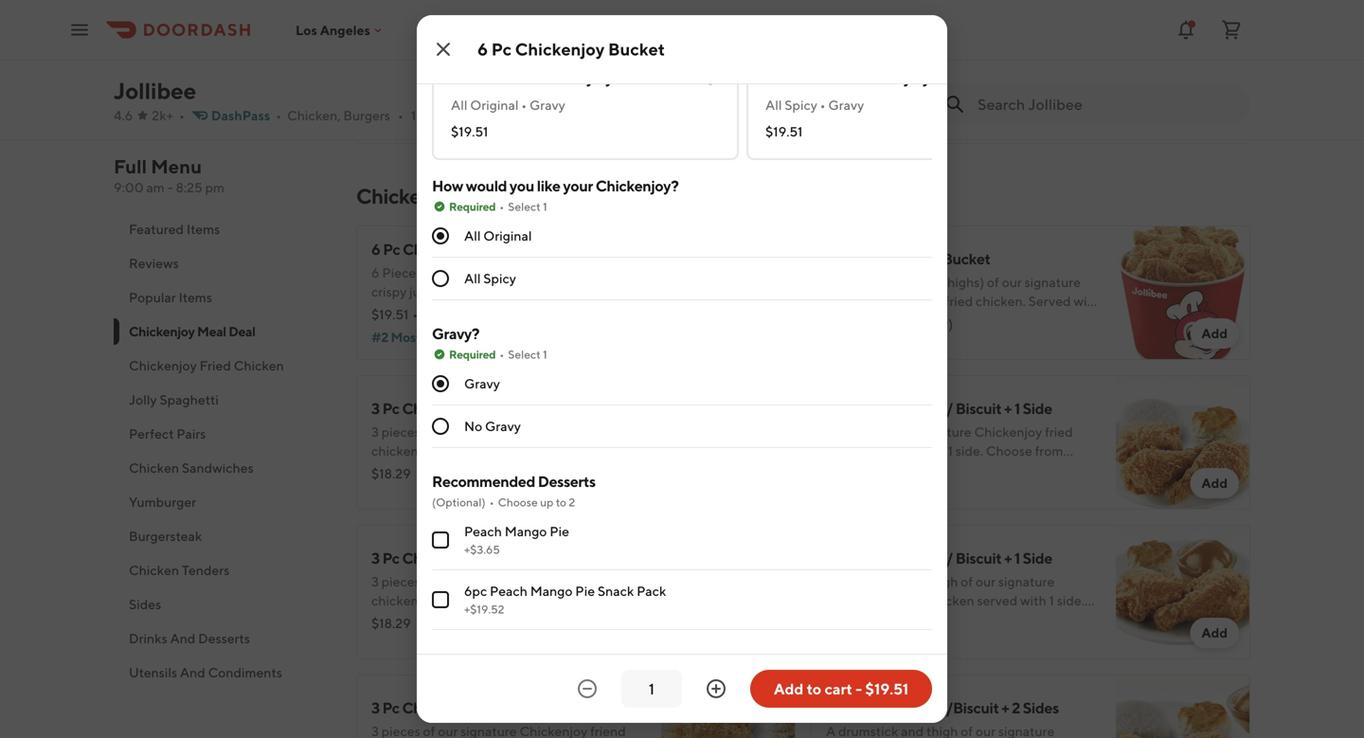 Task type: vqa. For each thing, say whether or not it's contained in the screenshot.
Sushi
no



Task type: describe. For each thing, give the bounding box(es) containing it.
add button for 2pc chickenjoy meal deal
[[736, 102, 785, 133]]

required for gravy?
[[449, 348, 496, 361]]

you
[[510, 177, 534, 195]]

popular
[[483, 4, 541, 24]]

meal for 12pc chickenjoy meal deal
[[937, 34, 971, 52]]

perfect pairs
[[129, 426, 206, 442]]

with inside 12pc chickenjoy meal deal 12 pieces (6 legs, 6 thighs) of our signature crispy juicy bone-in fried chicken. served with a side of gravy for dipping. choose from regular and spicy.
[[924, 77, 951, 93]]

add button for 3 pc chickenjoy w/ biscuit +  2 sides
[[736, 618, 785, 648]]

served inside '3 pc chickenjoy w/ biscuit +  2 sides 3 pieces of our signature chickenjoy friend chicken served with 2 sides. choose from regular and spicy.'
[[421, 593, 462, 608]]

1 inside how would you like your chickenjoy? group
[[543, 200, 548, 213]]

burgersteak button
[[114, 519, 334, 553]]

chickenjoy meal deal
[[129, 324, 256, 339]]

0 horizontal spatial meal
[[197, 324, 226, 339]]

• left "mi"
[[398, 108, 404, 123]]

with inside '3 pc chickenjoy w/ biscuit +  2 sides 3 pieces of our signature chickenjoy friend chicken served with 2 sides. choose from regular and spicy.'
[[464, 593, 491, 608]]

dashpass
[[211, 108, 270, 123]]

regular inside 3 pc chickenjoy w/ biscuit + 1 side & drink 3 pieces of our signature chickenjoy fried chicken served with 1 side. choose from regular and spicy.
[[372, 462, 414, 478]]

and inside 12pc chickenjoy meal deal 12 pieces (6 legs, 6 thighs) of our signature crispy juicy bone-in fried chicken. served with a side of gravy for dipping. choose from regular and spicy.
[[826, 96, 849, 112]]

chickenjoy fried chicken inside button
[[129, 358, 284, 373]]

chickenjoy fried chicken button
[[114, 349, 334, 383]]

w/ for 3 pc chickenjoy w/ biscuit +  2 sides
[[480, 549, 498, 567]]

menu
[[151, 155, 202, 178]]

fried inside 3 pc chickenjoy w/ biscuit + 1 side & drink 3 pieces of our signature chickenjoy fried chicken served with 1 side. choose from regular and spicy.
[[590, 424, 619, 440]]

served inside 3 pc chickenjoy w/ biscuit + 1 side & drink 3 pieces of our signature chickenjoy fried chicken served with 1 side. choose from regular and spicy.
[[421, 443, 462, 459]]

our for 3 pc chickenjoy w/ biscuit +  1 side
[[893, 424, 913, 440]]

spicy. inside 2 pc chickenjoy w/ biscuit + 1 side a drumstick and thigh of our signature chickenjoy fried chicken served with 1 side. choose from regular and spicy.
[[977, 612, 1010, 627]]

by for 140+
[[597, 69, 613, 87]]

3 pc chickenjoy w/ biscuit + 1 side & drink image
[[662, 375, 796, 510]]

1 inside gravy? group
[[543, 348, 548, 361]]

jollibee
[[114, 77, 196, 104]]

regular inside 3 pc chickenjoy w/ biscuit +  1 side 3 pieces of our signature chickenjoy fried chicken served with 1 side. choose from regular and spicy.
[[826, 462, 869, 478]]

• left $32.94
[[820, 97, 826, 113]]

tenders
[[182, 562, 230, 578]]

$19.51 inside button
[[866, 680, 909, 698]]

our inside 3 pc chickenjoy w/ biscuit + 1 side & drink 3 pieces of our signature chickenjoy fried chicken served with 1 side. choose from regular and spicy.
[[438, 424, 458, 440]]

• right 2k+ in the top of the page
[[179, 108, 185, 123]]

6pc peach mango pie snack pack +$19.52
[[464, 583, 667, 616]]

jolly
[[129, 392, 157, 408]]

pieces
[[842, 58, 881, 74]]

pc inside 3 pc chickenjoy w/ biscuit +  1 side 3 pieces of our signature chickenjoy fried chicken served with 1 side. choose from regular and spicy.
[[837, 399, 854, 417]]

fried inside 12pc chickenjoy meal deal 12 pieces (6 legs, 6 thighs) of our signature crispy juicy bone-in fried chicken. served with a side of gravy for dipping. choose from regular and spicy.
[[1201, 58, 1229, 74]]

biscuit for 3 pc chickenjoy w/ biscuit +  1 side
[[956, 399, 1002, 417]]

+$3.65
[[464, 543, 500, 556]]

peach
[[381, 77, 418, 93]]

a inside 12pc chickenjoy meal deal 12 pieces (6 legs, 6 thighs) of our signature crispy juicy bone-in fried chicken. served with a side of gravy for dipping. choose from regular and spicy.
[[953, 77, 960, 93]]

mango inside 6pc peach mango pie snack pack +$19.52
[[530, 583, 573, 599]]

12
[[826, 58, 839, 74]]

from inside 12pc chickenjoy meal deal 12 pieces (6 legs, 6 thighs) of our signature crispy juicy bone-in fried chicken. served with a side of gravy for dipping. choose from regular and spicy.
[[1161, 77, 1189, 93]]

2 left sides.
[[493, 593, 501, 608]]

mango
[[421, 77, 462, 93]]

add button for 2 pc chickenjoy w/ biscuit + 1 side
[[1191, 618, 1240, 648]]

2k+
[[152, 108, 173, 123]]

juicy
[[1120, 58, 1148, 74]]

los
[[296, 22, 317, 38]]

original for all original
[[484, 228, 532, 244]]

deal for 2pc chickenjoy meal deal
[[513, 34, 544, 52]]

peach inside peach mango pie +$3.65
[[464, 524, 502, 539]]

sides right w/biscuit
[[1023, 699, 1059, 717]]

pieces for 3 pc chickenjoy w/ biscuit +  1 side
[[837, 424, 875, 440]]

side,
[[538, 58, 566, 74]]

peach mango pie +$3.65
[[464, 524, 570, 556]]

spicy. inside 3 pc chickenjoy w/ biscuit +  1 side 3 pieces of our signature chickenjoy fried chicken served with 1 side. choose from regular and spicy.
[[897, 462, 930, 478]]

+ for 2 pc chickenjoy w/ biscuit + 1 side
[[1005, 549, 1012, 567]]

choose inside 3 pc chickenjoy w/ biscuit + 1 side & drink 3 pieces of our signature chickenjoy fried chicken served with 1 side. choose from regular and spicy.
[[531, 443, 578, 459]]

pc inside '3 pc chickenjoy w/ biscuit +  2 sides 3 pieces of our signature chickenjoy friend chicken served with 2 sides. choose from regular and spicy.'
[[382, 549, 400, 567]]

side
[[963, 77, 988, 93]]

& for sides
[[610, 699, 619, 717]]

drinks
[[129, 631, 167, 646]]

and inside '3 pc chickenjoy w/ biscuit +  2 sides 3 pieces of our signature chickenjoy friend chicken served with 2 sides. choose from regular and spicy.'
[[417, 612, 440, 627]]

chicken,
[[287, 108, 341, 123]]

dialog containing select popular options for your order
[[417, 3, 1054, 738]]

2 pc chickenjoy w/biscuit +  2 sides
[[826, 699, 1059, 717]]

#2 inside $19.51 • #2 most liked
[[372, 329, 389, 345]]

of inside 2 pc chickenjoy w/ biscuit + 1 side a drumstick and thigh of our signature chickenjoy fried chicken served with 1 side. choose from regular and spicy.
[[961, 574, 973, 589]]

your for chickenjoy?
[[563, 177, 593, 195]]

pie inside peach mango pie +$3.65
[[550, 524, 570, 539]]

reviews button
[[114, 246, 334, 281]]

0 items, open order cart image
[[1221, 18, 1243, 41]]

gravy
[[1005, 77, 1038, 93]]

$19.51 down all spicy • gravy
[[766, 124, 803, 139]]

chicken.
[[826, 77, 877, 93]]

decrease quantity by 1 image
[[576, 678, 599, 700]]

popular
[[129, 290, 176, 305]]

drink for 3 pc chickenjoy w/ biscuit + 1 side & drink 3 pieces of our signature chickenjoy fried chicken served with 1 side. choose from regular and spicy.
[[613, 399, 649, 417]]

• inside how would you like your chickenjoy? group
[[500, 200, 504, 213]]

$14.64
[[372, 100, 412, 116]]

No Gravy radio
[[432, 418, 449, 435]]

+$19.52
[[464, 603, 505, 616]]

(6
[[884, 58, 897, 74]]

#2 • ordered recently by 30+ others
[[766, 69, 1005, 87]]

chicken sandwiches button
[[114, 451, 334, 485]]

2 left decrease quantity by 1 icon
[[560, 699, 568, 717]]

choose inside '3 pc chickenjoy w/ biscuit +  2 sides 3 pieces of our signature chickenjoy friend chicken served with 2 sides. choose from regular and spicy.'
[[540, 593, 586, 608]]

featured items
[[129, 221, 220, 237]]

choose inside 2 pc chickenjoy w/ biscuit + 1 side a drumstick and thigh of our signature chickenjoy fried chicken served with 1 side. choose from regular and spicy.
[[826, 612, 873, 627]]

all original
[[464, 228, 532, 244]]

w/ down recommended beverages
[[480, 699, 498, 717]]

choose inside 12pc chickenjoy meal deal 12 pieces (6 legs, 6 thighs) of our signature crispy juicy bone-in fried chicken. served with a side of gravy for dipping. choose from regular and spicy.
[[1112, 77, 1158, 93]]

recommended beverages
[[432, 654, 608, 672]]

all spicy
[[464, 271, 516, 286]]

utensils and condiments
[[129, 665, 282, 680]]

from inside 3 pc chickenjoy w/ biscuit +  1 side 3 pieces of our signature chickenjoy fried chicken served with 1 side. choose from regular and spicy.
[[1036, 443, 1064, 459]]

regular inside '2pc chickenjoy meal deal 2pc of chickenjoy, 1 regular side, a drink, and a peach mango pie. $14.64'
[[493, 58, 536, 74]]

6 inside 12pc chickenjoy meal deal 12 pieces (6 legs, 6 thighs) of our signature crispy juicy bone-in fried chicken. served with a side of gravy for dipping. choose from regular and spicy.
[[930, 58, 938, 74]]

chicken inside '3 pc chickenjoy w/ biscuit +  2 sides 3 pieces of our signature chickenjoy friend chicken served with 2 sides. choose from regular and spicy.'
[[372, 593, 419, 608]]

• inside gravy? group
[[500, 348, 504, 361]]

$32.94
[[826, 100, 868, 116]]

and inside 3 pc chickenjoy w/ biscuit + 1 side & drink 3 pieces of our signature chickenjoy fried chicken served with 1 side. choose from regular and spicy.
[[417, 462, 440, 478]]

sides button
[[114, 588, 334, 622]]

chicken inside chicken sandwiches "button"
[[129, 460, 179, 476]]

regular inside 2 pc chickenjoy w/ biscuit + 1 side a drumstick and thigh of our signature chickenjoy fried chicken served with 1 side. choose from regular and spicy.
[[906, 612, 949, 627]]

2pc
[[372, 34, 396, 52]]

chicken tenders
[[129, 562, 230, 578]]

2 pc chickenjoy w/ biscuit + 1 side image
[[1116, 525, 1251, 660]]

w/ for 2 pc chickenjoy w/ biscuit + 1 side
[[935, 549, 953, 567]]

spicy. inside '3 pc chickenjoy w/ biscuit +  2 sides 3 pieces of our signature chickenjoy friend chicken served with 2 sides. choose from regular and spicy.'
[[442, 612, 475, 627]]

spicy. inside 12pc chickenjoy meal deal 12 pieces (6 legs, 6 thighs) of our signature crispy juicy bone-in fried chicken. served with a side of gravy for dipping. choose from regular and spicy.
[[852, 96, 885, 112]]

w/ for 3 pc chickenjoy w/ biscuit + 1 side & drink
[[480, 399, 498, 417]]

#1 • ordered recently by 140+ others
[[451, 69, 693, 87]]

perfect
[[129, 426, 174, 442]]

w/biscuit
[[935, 699, 999, 717]]

full menu 9:00 am - 8:25 pm
[[114, 155, 225, 195]]

our for 3 pc chickenjoy w/ biscuit +  2 sides
[[438, 574, 458, 589]]

biscuit for 3 pc chickenjoy w/ biscuit + 1 side & drink
[[501, 399, 547, 417]]

chicken, burgers • 1 mi
[[287, 108, 434, 123]]

drink for 3 pc chickenjoy w/ biscuit +  2 sides & drink
[[622, 699, 658, 717]]

none checkbox inside recommended desserts 'group'
[[432, 591, 449, 608]]

liked
[[423, 329, 456, 345]]

angeles
[[320, 22, 370, 38]]

peach inside 6pc peach mango pie snack pack +$19.52
[[490, 583, 528, 599]]

drinks and desserts button
[[114, 622, 334, 656]]

2pc chickenjoy meal deal 2pc of chickenjoy, 1 regular side, a drink, and a peach mango pie. $14.64
[[372, 34, 638, 116]]

chickenjoy inside '2pc chickenjoy meal deal 2pc of chickenjoy, 1 regular side, a drink, and a peach mango pie. $14.64'
[[399, 34, 474, 52]]

Current quantity is 1 number field
[[633, 679, 671, 699]]

all for all original • gravy
[[451, 97, 468, 113]]

8:25
[[176, 180, 203, 195]]

and inside 3 pc chickenjoy w/ biscuit +  1 side 3 pieces of our signature chickenjoy fried chicken served with 1 side. choose from regular and spicy.
[[872, 462, 894, 478]]

open menu image
[[68, 18, 91, 41]]

pairs
[[177, 426, 206, 442]]

from inside 2 pc chickenjoy w/ biscuit + 1 side a drumstick and thigh of our signature chickenjoy fried chicken served with 1 side. choose from regular and spicy.
[[876, 612, 904, 627]]

no
[[464, 418, 483, 434]]

of inside 3 pc chickenjoy w/ biscuit +  1 side 3 pieces of our signature chickenjoy fried chicken served with 1 side. choose from regular and spicy.
[[878, 424, 890, 440]]

75% (29)
[[901, 316, 954, 332]]

1 horizontal spatial 6
[[478, 39, 488, 59]]

add button for 10 pc chickenjoy bucket
[[1191, 318, 1240, 349]]

spicy for all spicy • gravy
[[785, 97, 818, 113]]

$18.29 for 3 pc chickenjoy w/ biscuit + 1 side & drink
[[372, 466, 411, 481]]

signature for 3 pc chickenjoy w/ biscuit +  1 side
[[916, 424, 972, 440]]

of inside 3 pc chickenjoy w/ biscuit + 1 side & drink 3 pieces of our signature chickenjoy fried chicken served with 1 side. choose from regular and spicy.
[[423, 424, 435, 440]]

recommended for recommended desserts (optional) • choose up to 2
[[432, 472, 535, 490]]

- inside button
[[856, 680, 862, 698]]

2 inside recommended desserts (optional) • choose up to 2
[[569, 496, 575, 509]]

chicken inside chickenjoy fried chicken button
[[234, 358, 284, 373]]

3 pc chickenjoy w/ biscuit +  2 sides & drink
[[372, 699, 658, 717]]

with inside 3 pc chickenjoy w/ biscuit +  1 side 3 pieces of our signature chickenjoy fried chicken served with 1 side. choose from regular and spicy.
[[919, 443, 946, 459]]

sides inside '3 pc chickenjoy w/ biscuit +  2 sides 3 pieces of our signature chickenjoy friend chicken served with 2 sides. choose from regular and spicy.'
[[571, 549, 607, 567]]

signature for 12pc chickenjoy meal deal
[[1023, 58, 1079, 74]]

meal for 2pc chickenjoy meal deal
[[477, 34, 510, 52]]

• select 1 for how would you like your chickenjoy?
[[500, 200, 548, 213]]

1 inside '2pc chickenjoy meal deal 2pc of chickenjoy, 1 regular side, a drink, and a peach mango pie. $14.64'
[[485, 58, 490, 74]]

how would you like your chickenjoy?
[[432, 177, 679, 195]]

chicken sandwiches
[[129, 460, 254, 476]]

• left the chicken,
[[276, 108, 282, 123]]

popular items button
[[114, 281, 334, 315]]

Gravy radio
[[432, 375, 449, 392]]

signature inside 2 pc chickenjoy w/ biscuit + 1 side a drumstick and thigh of our signature chickenjoy fried chicken served with 1 side. choose from regular and spicy.
[[999, 574, 1055, 589]]

1 horizontal spatial chickenjoy fried chicken
[[356, 184, 592, 208]]

required for how would you like your chickenjoy?
[[449, 200, 496, 213]]

add for 3 pc chickenjoy w/ biscuit +  2 sides
[[747, 625, 773, 641]]

like
[[537, 177, 561, 195]]

all for all spicy • gravy
[[766, 97, 782, 113]]

select popular options for your order
[[432, 4, 705, 24]]

desserts inside button
[[198, 631, 250, 646]]

ordered for #2
[[797, 69, 854, 87]]

and for drinks
[[170, 631, 196, 646]]

side. for drumstick
[[1057, 593, 1085, 608]]

choose inside 3 pc chickenjoy w/ biscuit +  1 side 3 pieces of our signature chickenjoy fried chicken served with 1 side. choose from regular and spicy.
[[986, 443, 1033, 459]]

from inside 3 pc chickenjoy w/ biscuit + 1 side & drink 3 pieces of our signature chickenjoy fried chicken served with 1 side. choose from regular and spicy.
[[581, 443, 609, 459]]

3 pc chickenjoy w/ biscuit +  1 side image
[[1116, 375, 1251, 510]]

• inside $19.51 • #2 most liked
[[413, 307, 418, 322]]

perfect pairs button
[[114, 417, 334, 451]]

gravy right gravy option
[[464, 376, 500, 391]]

+ for 3 pc chickenjoy w/ biscuit + 1 side & drink
[[550, 399, 557, 417]]

recommended desserts (optional) • choose up to 2
[[432, 472, 596, 509]]

with inside 2 pc chickenjoy w/ biscuit + 1 side a drumstick and thigh of our signature chickenjoy fried chicken served with 1 side. choose from regular and spicy.
[[1021, 593, 1047, 608]]

dashpass •
[[211, 108, 282, 123]]

mango inside peach mango pie +$3.65
[[505, 524, 547, 539]]

chickenjoy?
[[596, 177, 679, 195]]

from inside '3 pc chickenjoy w/ biscuit +  2 sides 3 pieces of our signature chickenjoy friend chicken served with 2 sides. choose from regular and spicy.'
[[589, 593, 617, 608]]

30+
[[933, 69, 959, 87]]

2 down the cart
[[826, 699, 835, 717]]

fried inside button
[[200, 358, 231, 373]]

$19.51 • #2 most liked
[[372, 307, 456, 345]]

2 right w/biscuit
[[1012, 699, 1021, 717]]

0 vertical spatial for
[[603, 4, 624, 24]]

pm
[[205, 180, 225, 195]]

for inside 12pc chickenjoy meal deal 12 pieces (6 legs, 6 thighs) of our signature crispy juicy bone-in fried chicken. served with a side of gravy for dipping. choose from regular and spicy.
[[1041, 77, 1057, 93]]

add inside button
[[774, 680, 804, 698]]

featured items button
[[114, 212, 334, 246]]

full
[[114, 155, 147, 178]]

served inside 3 pc chickenjoy w/ biscuit +  1 side 3 pieces of our signature chickenjoy fried chicken served with 1 side. choose from regular and spicy.
[[876, 443, 917, 459]]

sides down beverages at bottom left
[[571, 699, 607, 717]]

next image
[[910, 10, 925, 26]]

side. for drink
[[501, 443, 529, 459]]

others for #2 • ordered recently by 30+ others
[[962, 69, 1005, 87]]

w/ for 3 pc chickenjoy w/ biscuit +  1 side
[[935, 399, 953, 417]]

0 vertical spatial fried
[[464, 184, 512, 208]]

140+
[[616, 69, 648, 87]]

increase quantity by 1 image
[[705, 678, 728, 700]]

to inside button
[[807, 680, 822, 698]]

in
[[1187, 58, 1198, 74]]

reviews
[[129, 255, 179, 271]]

fried inside 2 pc chickenjoy w/ biscuit + 1 side a drumstick and thigh of our signature chickenjoy fried chicken served with 1 side. choose from regular and spicy.
[[897, 593, 925, 608]]

ordered for #1
[[479, 69, 537, 87]]

los angeles
[[296, 22, 370, 38]]

utensils and condiments button
[[114, 656, 334, 690]]



Task type: locate. For each thing, give the bounding box(es) containing it.
Item Search search field
[[978, 94, 1236, 115]]

75%
[[901, 316, 926, 332]]

2 by from the left
[[914, 69, 930, 87]]

sides inside button
[[129, 597, 161, 612]]

0 vertical spatial to
[[556, 496, 567, 509]]

+ for 3 pc chickenjoy w/ biscuit +  2 sides
[[550, 549, 557, 567]]

• right (optional) on the bottom left of the page
[[490, 496, 494, 509]]

regular
[[493, 58, 536, 74], [1192, 77, 1235, 93], [372, 462, 414, 478], [826, 462, 869, 478], [372, 612, 414, 627], [906, 612, 949, 627]]

1 horizontal spatial for
[[1041, 77, 1057, 93]]

select down you
[[508, 200, 541, 213]]

1 $18.29 from the top
[[372, 466, 411, 481]]

0 vertical spatial chickenjoy fried chicken
[[356, 184, 592, 208]]

desserts inside recommended desserts (optional) • choose up to 2
[[538, 472, 596, 490]]

10 pc chickenjoy bucket image
[[1116, 226, 1251, 360]]

1 horizontal spatial recently
[[857, 69, 911, 87]]

$18.29 for 3 pc chickenjoy w/ biscuit +  2 sides
[[372, 616, 411, 631]]

pc inside 2 pc chickenjoy w/ biscuit + 1 side a drumstick and thigh of our signature chickenjoy fried chicken served with 1 side. choose from regular and spicy.
[[837, 549, 855, 567]]

3
[[372, 399, 380, 417], [826, 399, 835, 417], [372, 424, 379, 440], [826, 424, 834, 440], [372, 549, 380, 567], [372, 574, 379, 589], [372, 699, 380, 717]]

select for gravy?
[[508, 348, 541, 361]]

required
[[449, 200, 496, 213], [449, 348, 496, 361]]

2 horizontal spatial deal
[[973, 34, 1004, 52]]

options
[[544, 4, 600, 24]]

meal inside 12pc chickenjoy meal deal 12 pieces (6 legs, 6 thighs) of our signature crispy juicy bone-in fried chicken. served with a side of gravy for dipping. choose from regular and spicy.
[[937, 34, 971, 52]]

0 horizontal spatial fried
[[200, 358, 231, 373]]

biscuit for 2 pc chickenjoy w/ biscuit + 1 side
[[956, 549, 1002, 567]]

pack
[[637, 583, 667, 599]]

gravy down the chicken.
[[829, 97, 865, 113]]

choose inside recommended desserts (optional) • choose up to 2
[[498, 496, 538, 509]]

of inside '2pc chickenjoy meal deal 2pc of chickenjoy, 1 regular side, a drink, and a peach mango pie. $14.64'
[[397, 58, 409, 74]]

all down pie.
[[451, 97, 468, 113]]

others right the 30+
[[962, 69, 1005, 87]]

our inside '3 pc chickenjoy w/ biscuit +  2 sides 3 pieces of our signature chickenjoy friend chicken served with 2 sides. choose from regular and spicy.'
[[438, 574, 458, 589]]

cart
[[825, 680, 853, 698]]

your left order
[[627, 4, 661, 24]]

pieces inside 3 pc chickenjoy w/ biscuit + 1 side & drink 3 pieces of our signature chickenjoy fried chicken served with 1 side. choose from regular and spicy.
[[382, 424, 421, 440]]

6 pc chickenjoy bucket image
[[662, 226, 796, 360]]

2 horizontal spatial bucket
[[943, 250, 991, 268]]

0 horizontal spatial others
[[651, 69, 693, 87]]

fried inside 3 pc chickenjoy w/ biscuit +  1 side 3 pieces of our signature chickenjoy fried chicken served with 1 side. choose from regular and spicy.
[[1045, 424, 1073, 440]]

0 horizontal spatial bucket
[[481, 240, 529, 258]]

All Original radio
[[432, 227, 449, 245]]

1 horizontal spatial meal
[[477, 34, 510, 52]]

by left 140+
[[597, 69, 613, 87]]

1 vertical spatial -
[[856, 680, 862, 698]]

+
[[550, 399, 557, 417], [1005, 399, 1012, 417], [550, 549, 557, 567], [1005, 549, 1012, 567], [550, 699, 557, 717], [1002, 699, 1010, 717]]

1 horizontal spatial #2
[[766, 69, 785, 87]]

dialog
[[417, 3, 1054, 738]]

1 horizontal spatial a
[[569, 58, 576, 74]]

of inside '3 pc chickenjoy w/ biscuit +  2 sides 3 pieces of our signature chickenjoy friend chicken served with 2 sides. choose from regular and spicy.'
[[423, 574, 435, 589]]

1 horizontal spatial desserts
[[538, 472, 596, 490]]

1 vertical spatial mango
[[530, 583, 573, 599]]

chicken down 'burgersteak'
[[129, 562, 179, 578]]

all for all original
[[464, 228, 481, 244]]

burgers
[[343, 108, 390, 123]]

2 $18.29 from the top
[[372, 616, 411, 631]]

9:00
[[114, 180, 144, 195]]

chicken up jolly spaghetti "button"
[[234, 358, 284, 373]]

spicy
[[785, 97, 818, 113], [484, 271, 516, 286]]

None checkbox
[[432, 532, 449, 549]]

deal down popular
[[513, 34, 544, 52]]

0 vertical spatial 6 pc chickenjoy bucket
[[478, 39, 665, 59]]

add button
[[736, 102, 785, 133], [1191, 102, 1240, 133], [1191, 318, 1240, 349], [1191, 468, 1240, 499], [736, 618, 785, 648], [1191, 618, 1240, 648]]

ordered up all spicy • gravy
[[797, 69, 854, 87]]

0 vertical spatial spicy
[[785, 97, 818, 113]]

0 vertical spatial #2
[[766, 69, 785, 87]]

biscuit for 3 pc chickenjoy w/ biscuit +  2 sides
[[501, 549, 547, 567]]

pie inside 6pc peach mango pie snack pack +$19.52
[[575, 583, 595, 599]]

regular inside '3 pc chickenjoy w/ biscuit +  2 sides 3 pieces of our signature chickenjoy friend chicken served with 2 sides. choose from regular and spicy.'
[[372, 612, 414, 627]]

0 vertical spatial items
[[187, 221, 220, 237]]

signature
[[1023, 58, 1079, 74], [461, 424, 517, 440], [916, 424, 972, 440], [461, 574, 517, 589], [999, 574, 1055, 589]]

bone-
[[1150, 58, 1187, 74]]

1 vertical spatial required
[[449, 348, 496, 361]]

add button for 3 pc chickenjoy w/ biscuit +  1 side
[[1191, 468, 1240, 499]]

popular items
[[129, 290, 212, 305]]

signature inside 12pc chickenjoy meal deal 12 pieces (6 legs, 6 thighs) of our signature crispy juicy bone-in fried chicken. served with a side of gravy for dipping. choose from regular and spicy.
[[1023, 58, 1079, 74]]

1 vertical spatial peach
[[490, 583, 528, 599]]

chicken
[[516, 184, 592, 208], [234, 358, 284, 373], [129, 460, 179, 476], [129, 562, 179, 578]]

chickenjoy fried chicken down the chickenjoy meal deal
[[129, 358, 284, 373]]

spicy for all spicy
[[484, 271, 516, 286]]

ordered up all original • gravy
[[479, 69, 537, 87]]

1 vertical spatial 6 pc chickenjoy bucket
[[372, 240, 529, 258]]

2 up the a
[[826, 549, 835, 567]]

by
[[597, 69, 613, 87], [914, 69, 930, 87]]

biscuit inside 3 pc chickenjoy w/ biscuit + 1 side & drink 3 pieces of our signature chickenjoy fried chicken served with 1 side. choose from regular and spicy.
[[501, 399, 547, 417]]

& for side
[[601, 399, 610, 417]]

• select 1 up no gravy
[[500, 348, 548, 361]]

drink inside 3 pc chickenjoy w/ biscuit + 1 side & drink 3 pieces of our signature chickenjoy fried chicken served with 1 side. choose from regular and spicy.
[[613, 399, 649, 417]]

• select 1 for gravy?
[[500, 348, 548, 361]]

mango down up
[[505, 524, 547, 539]]

1 recently from the left
[[539, 69, 594, 87]]

a down the 2pc
[[372, 77, 378, 93]]

chicken down perfect
[[129, 460, 179, 476]]

• up most
[[413, 307, 418, 322]]

1
[[485, 58, 490, 74], [411, 108, 416, 123], [543, 200, 548, 213], [543, 348, 548, 361], [560, 399, 566, 417], [1015, 399, 1020, 417], [493, 443, 498, 459], [948, 443, 953, 459], [1015, 549, 1021, 567], [1050, 593, 1055, 608]]

desserts
[[538, 472, 596, 490], [198, 631, 250, 646]]

side for 2 pc chickenjoy w/ biscuit + 1 side
[[1023, 549, 1053, 567]]

0 vertical spatial $18.29
[[372, 466, 411, 481]]

select inside how would you like your chickenjoy? group
[[508, 200, 541, 213]]

snack
[[598, 583, 634, 599]]

spaghetti
[[160, 392, 219, 408]]

• down #1 • ordered recently by 140+ others
[[522, 97, 527, 113]]

2 pc chickenjoy w/ biscuit + 1 side a drumstick and thigh of our signature chickenjoy fried chicken served with 1 side. choose from regular and spicy.
[[826, 549, 1085, 627]]

spicy down 'all original'
[[484, 271, 516, 286]]

1 horizontal spatial deal
[[513, 34, 544, 52]]

1 vertical spatial #2
[[372, 329, 389, 345]]

0 horizontal spatial 6
[[372, 240, 380, 258]]

1 horizontal spatial fried
[[464, 184, 512, 208]]

• inside recommended desserts (optional) • choose up to 2
[[490, 496, 494, 509]]

2 ordered from the left
[[797, 69, 854, 87]]

2 vertical spatial select
[[508, 348, 541, 361]]

bucket inside dialog
[[608, 39, 665, 59]]

pieces inside '3 pc chickenjoy w/ biscuit +  2 sides 3 pieces of our signature chickenjoy friend chicken served with 2 sides. choose from regular and spicy.'
[[382, 574, 421, 589]]

1 vertical spatial chickenjoy fried chicken
[[129, 358, 284, 373]]

previous image
[[872, 10, 887, 26]]

mango left friend
[[530, 583, 573, 599]]

our for 12pc chickenjoy meal deal
[[1000, 58, 1020, 74]]

thighs)
[[940, 58, 982, 74]]

spicy.
[[852, 96, 885, 112], [442, 462, 475, 478], [897, 462, 930, 478], [442, 612, 475, 627], [977, 612, 1010, 627]]

utensils
[[129, 665, 177, 680]]

pie left snack
[[575, 583, 595, 599]]

0 vertical spatial -
[[167, 180, 173, 195]]

deal up thighs)
[[973, 34, 1004, 52]]

spicy left $32.94
[[785, 97, 818, 113]]

• select 1
[[500, 200, 548, 213], [500, 348, 548, 361]]

your for order
[[627, 4, 661, 24]]

fried up 'all original'
[[464, 184, 512, 208]]

0 horizontal spatial for
[[603, 4, 624, 24]]

0 vertical spatial &
[[601, 399, 610, 417]]

original down pie.
[[470, 97, 519, 113]]

3 pc chickenjoy w/ biscuit +  2 sides & drink image
[[662, 675, 796, 738]]

legs,
[[899, 58, 927, 74]]

jolly spaghetti button
[[114, 383, 334, 417]]

2 horizontal spatial side.
[[1057, 593, 1085, 608]]

a right side, at left
[[569, 58, 576, 74]]

deal inside '2pc chickenjoy meal deal 2pc of chickenjoy, 1 regular side, a drink, and a peach mango pie. $14.64'
[[513, 34, 544, 52]]

add for 10 pc chickenjoy bucket
[[1202, 326, 1228, 341]]

- inside full menu 9:00 am - 8:25 pm
[[167, 180, 173, 195]]

side inside 3 pc chickenjoy w/ biscuit +  1 side 3 pieces of our signature chickenjoy fried chicken served with 1 side. choose from regular and spicy.
[[1023, 399, 1053, 417]]

add for 3 pc chickenjoy w/ biscuit +  1 side
[[1202, 475, 1228, 491]]

0 horizontal spatial desserts
[[198, 631, 250, 646]]

your
[[627, 4, 661, 24], [563, 177, 593, 195]]

to
[[556, 496, 567, 509], [807, 680, 822, 698]]

• up all spicy • gravy
[[788, 69, 794, 87]]

gravy down #1 • ordered recently by 140+ others
[[530, 97, 566, 113]]

a left side
[[953, 77, 960, 93]]

0 horizontal spatial #2
[[372, 329, 389, 345]]

#2 left most
[[372, 329, 389, 345]]

- right the cart
[[856, 680, 862, 698]]

1 vertical spatial spicy
[[484, 271, 516, 286]]

items for popular items
[[179, 290, 212, 305]]

notification bell image
[[1175, 18, 1198, 41]]

chicken inside 3 pc chickenjoy w/ biscuit +  1 side 3 pieces of our signature chickenjoy fried chicken served with 1 side. choose from regular and spicy.
[[826, 443, 874, 459]]

burgersteak
[[129, 528, 202, 544]]

items inside popular items button
[[179, 290, 212, 305]]

2 right up
[[569, 496, 575, 509]]

+ inside '3 pc chickenjoy w/ biscuit +  2 sides 3 pieces of our signature chickenjoy friend chicken served with 2 sides. choose from regular and spicy.'
[[550, 549, 557, 567]]

2 recommended from the top
[[432, 654, 535, 672]]

1 ordered from the left
[[479, 69, 537, 87]]

up
[[540, 496, 554, 509]]

1 vertical spatial drink
[[622, 699, 658, 717]]

chickenjoy inside dialog
[[515, 39, 605, 59]]

12pc
[[826, 34, 857, 52]]

to left the cart
[[807, 680, 822, 698]]

0 horizontal spatial your
[[563, 177, 593, 195]]

1 vertical spatial original
[[484, 228, 532, 244]]

0 horizontal spatial spicy
[[484, 271, 516, 286]]

1 vertical spatial $18.29
[[372, 616, 411, 631]]

1 by from the left
[[597, 69, 613, 87]]

original up the all spicy
[[484, 228, 532, 244]]

1 horizontal spatial side.
[[956, 443, 984, 459]]

recommended inside recommended desserts (optional) • choose up to 2
[[432, 472, 535, 490]]

sides up friend
[[571, 549, 607, 567]]

others for #1 • ordered recently by 140+ others
[[651, 69, 693, 87]]

side for 3 pc chickenjoy w/ biscuit +  1 side
[[1023, 399, 1053, 417]]

spicy. inside 3 pc chickenjoy w/ biscuit + 1 side & drink 3 pieces of our signature chickenjoy fried chicken served with 1 side. choose from regular and spicy.
[[442, 462, 475, 478]]

sides up "drinks"
[[129, 597, 161, 612]]

would
[[466, 177, 507, 195]]

w/ down (29)
[[935, 399, 953, 417]]

our inside 12pc chickenjoy meal deal 12 pieces (6 legs, 6 thighs) of our signature crispy juicy bone-in fried chicken. served with a side of gravy for dipping. choose from regular and spicy.
[[1000, 58, 1020, 74]]

desserts down sides button
[[198, 631, 250, 646]]

- right am
[[167, 180, 173, 195]]

w/ up no gravy
[[480, 399, 498, 417]]

chickenjoy inside 12pc chickenjoy meal deal 12 pieces (6 legs, 6 thighs) of our signature crispy juicy bone-in fried chicken. served with a side of gravy for dipping. choose from regular and spicy.
[[860, 34, 935, 52]]

1 horizontal spatial spicy
[[785, 97, 818, 113]]

items up reviews button
[[187, 221, 220, 237]]

0 vertical spatial drink
[[613, 399, 649, 417]]

items for featured items
[[187, 221, 220, 237]]

2 others from the left
[[962, 69, 1005, 87]]

meal down popular items button
[[197, 324, 226, 339]]

fried up jolly spaghetti "button"
[[200, 358, 231, 373]]

0 vertical spatial • select 1
[[500, 200, 548, 213]]

recently for 140+
[[539, 69, 594, 87]]

1 horizontal spatial your
[[627, 4, 661, 24]]

and
[[170, 631, 196, 646], [180, 665, 205, 680]]

0 vertical spatial recommended
[[432, 472, 535, 490]]

add for 2pc chickenjoy meal deal
[[747, 109, 773, 125]]

2 horizontal spatial 6
[[930, 58, 938, 74]]

recommended for recommended beverages
[[432, 654, 535, 672]]

our inside 3 pc chickenjoy w/ biscuit +  1 side 3 pieces of our signature chickenjoy fried chicken served with 1 side. choose from regular and spicy.
[[893, 424, 913, 440]]

yumburger button
[[114, 485, 334, 519]]

with
[[924, 77, 951, 93], [464, 443, 491, 459], [919, 443, 946, 459], [464, 593, 491, 608], [1021, 593, 1047, 608]]

$18.29
[[372, 466, 411, 481], [372, 616, 411, 631]]

pieces for 3 pc chickenjoy w/ biscuit +  2 sides
[[382, 574, 421, 589]]

1 horizontal spatial by
[[914, 69, 930, 87]]

6 pc chickenjoy bucket inside dialog
[[478, 39, 665, 59]]

+ inside 3 pc chickenjoy w/ biscuit + 1 side & drink 3 pieces of our signature chickenjoy fried chicken served with 1 side. choose from regular and spicy.
[[550, 399, 557, 417]]

required down the 'would'
[[449, 200, 496, 213]]

by left the 30+
[[914, 69, 930, 87]]

1 recommended from the top
[[432, 472, 535, 490]]

drumstick
[[839, 574, 899, 589]]

4.6
[[114, 108, 133, 123]]

chicken inside 2 pc chickenjoy w/ biscuit + 1 side a drumstick and thigh of our signature chickenjoy fried chicken served with 1 side. choose from regular and spicy.
[[928, 593, 975, 608]]

for right options
[[603, 4, 624, 24]]

0 vertical spatial desserts
[[538, 472, 596, 490]]

yumburger
[[129, 494, 196, 510]]

3 pc chickenjoy w/ biscuit +  2 sides 3 pieces of our signature chickenjoy friend chicken served with 2 sides. choose from regular and spicy.
[[372, 549, 626, 627]]

2 inside 2 pc chickenjoy w/ biscuit + 1 side a drumstick and thigh of our signature chickenjoy fried chicken served with 1 side. choose from regular and spicy.
[[826, 549, 835, 567]]

recommended down the +$19.52
[[432, 654, 535, 672]]

• down the 'would'
[[500, 200, 504, 213]]

0 horizontal spatial pie
[[550, 524, 570, 539]]

select for how would you like your chickenjoy?
[[508, 200, 541, 213]]

signature inside 3 pc chickenjoy w/ biscuit +  1 side 3 pieces of our signature chickenjoy fried chicken served with 1 side. choose from regular and spicy.
[[916, 424, 972, 440]]

6pc
[[464, 583, 487, 599]]

• up no gravy
[[500, 348, 504, 361]]

1 vertical spatial your
[[563, 177, 593, 195]]

beverages
[[538, 654, 608, 672]]

0 vertical spatial select
[[432, 4, 479, 24]]

biscuit inside '3 pc chickenjoy w/ biscuit +  2 sides 3 pieces of our signature chickenjoy friend chicken served with 2 sides. choose from regular and spicy.'
[[501, 549, 547, 567]]

to right up
[[556, 496, 567, 509]]

your right like in the left of the page
[[563, 177, 593, 195]]

3 pc chickenjoy w/ biscuit +  1 side 3 pieces of our signature chickenjoy fried chicken served with 1 side. choose from regular and spicy.
[[826, 399, 1073, 478]]

0 vertical spatial your
[[627, 4, 661, 24]]

required down gravy?
[[449, 348, 496, 361]]

chickenjoy inside button
[[129, 358, 197, 373]]

side. inside 3 pc chickenjoy w/ biscuit +  1 side 3 pieces of our signature chickenjoy fried chicken served with 1 side. choose from regular and spicy.
[[956, 443, 984, 459]]

thigh
[[927, 574, 959, 589]]

0 horizontal spatial -
[[167, 180, 173, 195]]

1 others from the left
[[651, 69, 693, 87]]

1 horizontal spatial bucket
[[608, 39, 665, 59]]

bucket up 140+
[[608, 39, 665, 59]]

(optional)
[[432, 496, 486, 509]]

1 vertical spatial pie
[[575, 583, 595, 599]]

signature for 3 pc chickenjoy w/ biscuit +  2 sides
[[461, 574, 517, 589]]

our inside 2 pc chickenjoy w/ biscuit + 1 side a drumstick and thigh of our signature chickenjoy fried chicken served with 1 side. choose from regular and spicy.
[[976, 574, 996, 589]]

10
[[826, 250, 842, 268]]

+ inside 3 pc chickenjoy w/ biscuit +  1 side 3 pieces of our signature chickenjoy fried chicken served with 1 side. choose from regular and spicy.
[[1005, 399, 1012, 417]]

0 horizontal spatial to
[[556, 496, 567, 509]]

6 right legs,
[[930, 58, 938, 74]]

pieces inside 3 pc chickenjoy w/ biscuit +  1 side 3 pieces of our signature chickenjoy fried chicken served with 1 side. choose from regular and spicy.
[[837, 424, 875, 440]]

1 vertical spatial and
[[180, 665, 205, 680]]

0 vertical spatial mango
[[505, 524, 547, 539]]

add for 2 pc chickenjoy w/ biscuit + 1 side
[[1202, 625, 1228, 641]]

w/ up the 6pc
[[480, 549, 498, 567]]

+ for 3 pc chickenjoy w/ biscuit +  1 side
[[1005, 399, 1012, 417]]

biscuit inside 2 pc chickenjoy w/ biscuit + 1 side a drumstick and thigh of our signature chickenjoy fried chicken served with 1 side. choose from regular and spicy.
[[956, 549, 1002, 567]]

0 vertical spatial pie
[[550, 524, 570, 539]]

0 horizontal spatial ordered
[[479, 69, 537, 87]]

1 vertical spatial • select 1
[[500, 348, 548, 361]]

• select 1 down you
[[500, 200, 548, 213]]

others
[[651, 69, 693, 87], [962, 69, 1005, 87]]

1 vertical spatial for
[[1041, 77, 1057, 93]]

select up no gravy
[[508, 348, 541, 361]]

am
[[146, 180, 165, 195]]

All Spicy radio
[[432, 270, 449, 287]]

all left $32.94
[[766, 97, 782, 113]]

2 pc chickenjoy w/biscuit +  2 sides image
[[1116, 675, 1251, 738]]

1 vertical spatial recommended
[[432, 654, 535, 672]]

pieces
[[382, 424, 421, 440], [837, 424, 875, 440], [382, 574, 421, 589]]

$19.51 down pie.
[[451, 124, 488, 139]]

for right gravy
[[1041, 77, 1057, 93]]

6 pc chickenjoy bucket up all spicy 'option'
[[372, 240, 529, 258]]

0 vertical spatial peach
[[464, 524, 502, 539]]

gravy right the no
[[485, 418, 521, 434]]

w/ up thigh
[[935, 549, 953, 567]]

1 vertical spatial to
[[807, 680, 822, 698]]

0 horizontal spatial recently
[[539, 69, 594, 87]]

friend
[[590, 574, 626, 589]]

1 vertical spatial desserts
[[198, 631, 250, 646]]

by for 30+
[[914, 69, 930, 87]]

drinks and desserts
[[129, 631, 250, 646]]

and inside '2pc chickenjoy meal deal 2pc of chickenjoy, 1 regular side, a drink, and a peach mango pie. $14.64'
[[615, 58, 638, 74]]

w/ inside 2 pc chickenjoy w/ biscuit + 1 side a drumstick and thigh of our signature chickenjoy fried chicken served with 1 side. choose from regular and spicy.
[[935, 549, 953, 567]]

deal inside 12pc chickenjoy meal deal 12 pieces (6 legs, 6 thighs) of our signature crispy juicy bone-in fried chicken. served with a side of gravy for dipping. choose from regular and spicy.
[[973, 34, 1004, 52]]

sandwiches
[[182, 460, 254, 476]]

$19.51 up most
[[372, 307, 409, 322]]

1 horizontal spatial pie
[[575, 583, 595, 599]]

1 vertical spatial select
[[508, 200, 541, 213]]

pc inside 3 pc chickenjoy w/ biscuit + 1 side & drink 3 pieces of our signature chickenjoy fried chicken served with 1 side. choose from regular and spicy.
[[382, 399, 400, 417]]

chicken right the 'would'
[[516, 184, 592, 208]]

0 horizontal spatial deal
[[229, 324, 256, 339]]

and for utensils
[[180, 665, 205, 680]]

1 horizontal spatial to
[[807, 680, 822, 698]]

1 horizontal spatial others
[[962, 69, 1005, 87]]

our
[[1000, 58, 1020, 74], [438, 424, 458, 440], [893, 424, 913, 440], [438, 574, 458, 589], [976, 574, 996, 589]]

0 vertical spatial and
[[170, 631, 196, 646]]

chicken inside 3 pc chickenjoy w/ biscuit + 1 side & drink 3 pieces of our signature chickenjoy fried chicken served with 1 side. choose from regular and spicy.
[[372, 443, 419, 459]]

6 left all original radio
[[372, 240, 380, 258]]

1 horizontal spatial ordered
[[797, 69, 854, 87]]

1 vertical spatial &
[[610, 699, 619, 717]]

from
[[1161, 77, 1189, 93], [581, 443, 609, 459], [1036, 443, 1064, 459], [589, 593, 617, 608], [876, 612, 904, 627]]

with inside 3 pc chickenjoy w/ biscuit + 1 side & drink 3 pieces of our signature chickenjoy fried chicken served with 1 side. choose from regular and spicy.
[[464, 443, 491, 459]]

none checkbox inside recommended desserts 'group'
[[432, 532, 449, 549]]

+ inside 2 pc chickenjoy w/ biscuit + 1 side a drumstick and thigh of our signature chickenjoy fried chicken served with 1 side. choose from regular and spicy.
[[1005, 549, 1012, 567]]

bucket up the all spicy
[[481, 240, 529, 258]]

$19.51 right the cart
[[866, 680, 909, 698]]

to inside recommended desserts (optional) • choose up to 2
[[556, 496, 567, 509]]

and down drinks and desserts
[[180, 665, 205, 680]]

• select 1 inside how would you like your chickenjoy? group
[[500, 200, 548, 213]]

#2 inside dialog
[[766, 69, 785, 87]]

chickenjoy fried chicken up 'all original'
[[356, 184, 592, 208]]

0 horizontal spatial by
[[597, 69, 613, 87]]

2pc chickenjoy meal deal image
[[662, 9, 796, 144]]

0 horizontal spatial chickenjoy fried chicken
[[129, 358, 284, 373]]

deal
[[513, 34, 544, 52], [973, 34, 1004, 52], [229, 324, 256, 339]]

2 horizontal spatial meal
[[937, 34, 971, 52]]

chicken inside chicken tenders button
[[129, 562, 179, 578]]

pc
[[492, 39, 512, 59], [383, 240, 400, 258], [845, 250, 862, 268], [382, 399, 400, 417], [837, 399, 854, 417], [382, 549, 400, 567], [837, 549, 855, 567], [382, 699, 400, 717], [837, 699, 855, 717]]

0 vertical spatial original
[[470, 97, 519, 113]]

1 vertical spatial items
[[179, 290, 212, 305]]

and inside button
[[170, 631, 196, 646]]

6
[[478, 39, 488, 59], [930, 58, 938, 74], [372, 240, 380, 258]]

$19.51 inside $19.51 • #2 most liked
[[372, 307, 409, 322]]

6 up pie.
[[478, 39, 488, 59]]

others right 140+
[[651, 69, 693, 87]]

side for 3 pc chickenjoy w/ biscuit + 1 side & drink
[[568, 399, 598, 417]]

recommended desserts group
[[432, 471, 933, 630]]

jolly spaghetti
[[129, 392, 219, 408]]

2pc
[[372, 58, 395, 74]]

select up close 6 pc chickenjoy bucket icon on the left top of page
[[432, 4, 479, 24]]

deal down popular items button
[[229, 324, 256, 339]]

0 horizontal spatial side.
[[501, 443, 529, 459]]

2 • select 1 from the top
[[500, 348, 548, 361]]

regular inside 12pc chickenjoy meal deal 12 pieces (6 legs, 6 thighs) of our signature crispy juicy bone-in fried chicken. served with a side of gravy for dipping. choose from regular and spicy.
[[1192, 77, 1235, 93]]

recently for 30+
[[857, 69, 911, 87]]

chicken tenders button
[[114, 553, 334, 588]]

None checkbox
[[432, 591, 449, 608]]

10 pc chickenjoy bucket
[[826, 250, 991, 268]]

w/ inside 3 pc chickenjoy w/ biscuit + 1 side & drink 3 pieces of our signature chickenjoy fried chicken served with 1 side. choose from regular and spicy.
[[480, 399, 498, 417]]

1 vertical spatial fried
[[200, 358, 231, 373]]

#2 up all spicy • gravy
[[766, 69, 785, 87]]

6 pc chickenjoy bucket up #1 • ordered recently by 140+ others
[[478, 39, 665, 59]]

w/ inside 3 pc chickenjoy w/ biscuit +  1 side 3 pieces of our signature chickenjoy fried chicken served with 1 side. choose from regular and spicy.
[[935, 399, 953, 417]]

bucket up (29)
[[943, 250, 991, 268]]

pie down up
[[550, 524, 570, 539]]

12pc chickenjoy meal deal 12 pieces (6 legs, 6 thighs) of our signature crispy juicy bone-in fried chicken. served with a side of gravy for dipping. choose from regular and spicy.
[[826, 34, 1235, 112]]

• right #1
[[471, 69, 477, 87]]

2 horizontal spatial a
[[953, 77, 960, 93]]

how would you like your chickenjoy? group
[[432, 175, 933, 300]]

served inside 2 pc chickenjoy w/ biscuit + 1 side a drumstick and thigh of our signature chickenjoy fried chicken served with 1 side. choose from regular and spicy.
[[978, 593, 1018, 608]]

close 6 pc chickenjoy bucket image
[[432, 38, 455, 61]]

sides.
[[504, 593, 537, 608]]

all original • gravy
[[451, 97, 566, 113]]

deal for 12pc chickenjoy meal deal
[[973, 34, 1004, 52]]

gravy? group
[[432, 323, 933, 448]]

1 horizontal spatial -
[[856, 680, 862, 698]]

peach up '+$3.65'
[[464, 524, 502, 539]]

bucket for 6 pc chickenjoy bucket image
[[481, 240, 529, 258]]

and right "drinks"
[[170, 631, 196, 646]]

choose
[[1112, 77, 1158, 93], [531, 443, 578, 459], [986, 443, 1033, 459], [498, 496, 538, 509], [540, 593, 586, 608], [826, 612, 873, 627]]

bucket for 10 pc chickenjoy bucket 'image'
[[943, 250, 991, 268]]

items up the chickenjoy meal deal
[[179, 290, 212, 305]]

2 required from the top
[[449, 348, 496, 361]]

3 pc chickenjoy w/ biscuit +  2 sides image
[[662, 525, 796, 660]]

featured
[[129, 221, 184, 237]]

1 required from the top
[[449, 200, 496, 213]]

0 horizontal spatial a
[[372, 77, 378, 93]]

1 • select 1 from the top
[[500, 200, 548, 213]]

a
[[569, 58, 576, 74], [372, 77, 378, 93], [953, 77, 960, 93]]

recommended up (optional) on the bottom left of the page
[[432, 472, 535, 490]]

drink,
[[578, 58, 612, 74]]

of
[[397, 58, 409, 74], [985, 58, 997, 74], [990, 77, 1002, 93], [423, 424, 435, 440], [878, 424, 890, 440], [423, 574, 435, 589], [961, 574, 973, 589]]

2 up 6pc peach mango pie snack pack +$19.52 on the bottom of page
[[560, 549, 568, 567]]

served
[[879, 77, 922, 93]]

meal down popular
[[477, 34, 510, 52]]

all right all spicy 'option'
[[464, 271, 481, 286]]

all for all spicy
[[464, 271, 481, 286]]

original for all original • gravy
[[470, 97, 519, 113]]

no gravy
[[464, 418, 521, 434]]

0 vertical spatial required
[[449, 200, 496, 213]]

2 recently from the left
[[857, 69, 911, 87]]

desserts up up
[[538, 472, 596, 490]]

all spicy • gravy
[[766, 97, 865, 113]]

biscuit
[[501, 399, 547, 417], [956, 399, 1002, 417], [501, 549, 547, 567], [956, 549, 1002, 567], [501, 699, 547, 717]]

spicy inside how would you like your chickenjoy? group
[[484, 271, 516, 286]]



